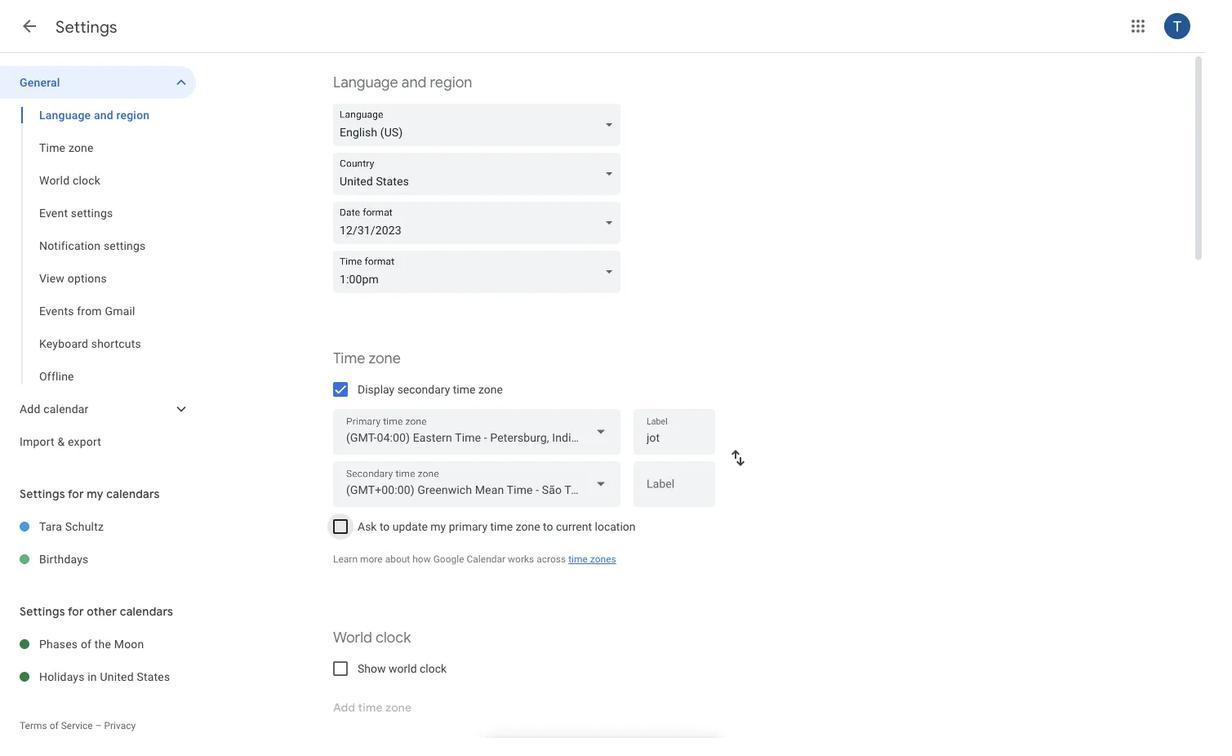 Task type: locate. For each thing, give the bounding box(es) containing it.
group
[[0, 99, 196, 393]]

1 horizontal spatial my
[[431, 520, 446, 533]]

calendars for settings for other calendars
[[120, 604, 173, 619]]

birthdays link
[[39, 543, 196, 576]]

1 vertical spatial region
[[116, 108, 150, 122]]

time zone up event settings
[[39, 141, 94, 154]]

1 horizontal spatial of
[[81, 637, 92, 651]]

0 vertical spatial calendars
[[106, 487, 160, 501]]

region
[[430, 73, 472, 92], [116, 108, 150, 122]]

world up event
[[39, 173, 70, 187]]

1 horizontal spatial world clock
[[333, 628, 411, 647]]

swap time zones image
[[728, 448, 748, 468]]

1 horizontal spatial region
[[430, 73, 472, 92]]

0 horizontal spatial region
[[116, 108, 150, 122]]

for for my
[[68, 487, 84, 501]]

united
[[100, 670, 134, 683]]

holidays in united states link
[[39, 660, 196, 693]]

settings for settings for other calendars
[[20, 604, 65, 619]]

0 vertical spatial language
[[333, 73, 398, 92]]

0 vertical spatial settings
[[71, 206, 113, 220]]

in
[[88, 670, 97, 683]]

time right primary
[[490, 520, 513, 533]]

privacy link
[[104, 720, 136, 732]]

calendar
[[467, 554, 505, 565]]

0 horizontal spatial of
[[50, 720, 59, 732]]

my up tara schultz tree item
[[87, 487, 103, 501]]

from
[[77, 304, 102, 318]]

1 vertical spatial settings
[[104, 239, 146, 252]]

gmail
[[105, 304, 135, 318]]

1 horizontal spatial to
[[543, 520, 553, 533]]

settings heading
[[56, 16, 117, 37]]

0 horizontal spatial to
[[380, 520, 390, 533]]

0 vertical spatial settings
[[56, 16, 117, 37]]

1 vertical spatial calendars
[[120, 604, 173, 619]]

primary
[[449, 520, 487, 533]]

zone up works
[[516, 520, 540, 533]]

display secondary time zone
[[358, 383, 503, 396]]

for left other
[[68, 604, 84, 619]]

settings
[[56, 16, 117, 37], [20, 487, 65, 501], [20, 604, 65, 619]]

settings up general tree item
[[56, 16, 117, 37]]

zone
[[68, 141, 94, 154], [369, 349, 401, 368], [478, 383, 503, 396], [516, 520, 540, 533]]

0 horizontal spatial language
[[39, 108, 91, 122]]

time left zones
[[568, 554, 588, 565]]

1 horizontal spatial language and region
[[333, 73, 472, 92]]

to left current
[[543, 520, 553, 533]]

clock
[[73, 173, 100, 187], [376, 628, 411, 647], [420, 662, 447, 675]]

shortcuts
[[91, 337, 141, 350]]

tree
[[0, 66, 196, 458]]

2 horizontal spatial time
[[568, 554, 588, 565]]

settings up notification settings
[[71, 206, 113, 220]]

world clock
[[39, 173, 100, 187], [333, 628, 411, 647]]

time
[[453, 383, 476, 396], [490, 520, 513, 533], [568, 554, 588, 565]]

1 horizontal spatial time
[[333, 349, 365, 368]]

zone inside group
[[68, 141, 94, 154]]

world inside group
[[39, 173, 70, 187]]

across
[[537, 554, 566, 565]]

0 vertical spatial world
[[39, 173, 70, 187]]

0 vertical spatial world clock
[[39, 173, 100, 187]]

settings for other calendars
[[20, 604, 173, 619]]

show
[[358, 662, 386, 675]]

language and region
[[333, 73, 472, 92], [39, 108, 150, 122]]

settings up tara
[[20, 487, 65, 501]]

2 vertical spatial clock
[[420, 662, 447, 675]]

language inside group
[[39, 108, 91, 122]]

0 horizontal spatial time
[[39, 141, 66, 154]]

1 vertical spatial world clock
[[333, 628, 411, 647]]

0 horizontal spatial world
[[39, 173, 70, 187]]

of inside tree item
[[81, 637, 92, 651]]

calendars up moon
[[120, 604, 173, 619]]

settings up phases
[[20, 604, 65, 619]]

settings for event settings
[[71, 206, 113, 220]]

time
[[39, 141, 66, 154], [333, 349, 365, 368]]

2 for from the top
[[68, 604, 84, 619]]

of left the on the left bottom
[[81, 637, 92, 651]]

for
[[68, 487, 84, 501], [68, 604, 84, 619]]

for up tara schultz
[[68, 487, 84, 501]]

2 vertical spatial settings
[[20, 604, 65, 619]]

birthdays tree item
[[0, 543, 196, 576]]

0 horizontal spatial time
[[453, 383, 476, 396]]

time zones link
[[568, 554, 616, 565]]

world clock up event settings
[[39, 173, 100, 187]]

2 vertical spatial time
[[568, 554, 588, 565]]

settings for other calendars tree
[[0, 628, 196, 693]]

phases
[[39, 637, 78, 651]]

language
[[333, 73, 398, 92], [39, 108, 91, 122]]

region inside group
[[116, 108, 150, 122]]

1 vertical spatial my
[[431, 520, 446, 533]]

1 for from the top
[[68, 487, 84, 501]]

0 vertical spatial time zone
[[39, 141, 94, 154]]

and
[[402, 73, 426, 92], [94, 108, 113, 122]]

view options
[[39, 271, 107, 285]]

phases of the moon tree item
[[0, 628, 196, 660]]

None field
[[333, 104, 627, 146], [333, 153, 627, 195], [333, 202, 627, 244], [333, 251, 627, 293], [333, 409, 620, 455], [333, 461, 620, 507], [333, 104, 627, 146], [333, 153, 627, 195], [333, 202, 627, 244], [333, 251, 627, 293], [333, 409, 620, 455], [333, 461, 620, 507]]

events from gmail
[[39, 304, 135, 318]]

1 vertical spatial language and region
[[39, 108, 150, 122]]

add calendar
[[20, 402, 89, 416]]

calendars up tara schultz tree item
[[106, 487, 160, 501]]

world
[[389, 662, 417, 675]]

1 vertical spatial time
[[333, 349, 365, 368]]

tara schultz
[[39, 520, 104, 533]]

of right terms
[[50, 720, 59, 732]]

world clock up show
[[333, 628, 411, 647]]

and inside group
[[94, 108, 113, 122]]

phases of the moon link
[[39, 628, 196, 660]]

0 vertical spatial language and region
[[333, 73, 472, 92]]

0 horizontal spatial world clock
[[39, 173, 100, 187]]

0 horizontal spatial language and region
[[39, 108, 150, 122]]

to right ask
[[380, 520, 390, 533]]

to
[[380, 520, 390, 533], [543, 520, 553, 533]]

time right secondary
[[453, 383, 476, 396]]

Label for secondary time zone. text field
[[647, 479, 702, 501]]

ask to update my primary time zone to current location
[[358, 520, 636, 533]]

1 vertical spatial for
[[68, 604, 84, 619]]

terms
[[20, 720, 47, 732]]

my
[[87, 487, 103, 501], [431, 520, 446, 533]]

0 vertical spatial clock
[[73, 173, 100, 187]]

import & export
[[20, 435, 101, 448]]

0 horizontal spatial clock
[[73, 173, 100, 187]]

settings
[[71, 206, 113, 220], [104, 239, 146, 252]]

clock right world
[[420, 662, 447, 675]]

for for other
[[68, 604, 84, 619]]

1 vertical spatial language
[[39, 108, 91, 122]]

0 vertical spatial for
[[68, 487, 84, 501]]

time zone up display
[[333, 349, 401, 368]]

1 horizontal spatial time
[[490, 520, 513, 533]]

clock up event settings
[[73, 173, 100, 187]]

clock up the show world clock
[[376, 628, 411, 647]]

of for terms
[[50, 720, 59, 732]]

zone up event settings
[[68, 141, 94, 154]]

1 horizontal spatial world
[[333, 628, 372, 647]]

of
[[81, 637, 92, 651], [50, 720, 59, 732]]

1 vertical spatial and
[[94, 108, 113, 122]]

world
[[39, 173, 70, 187], [333, 628, 372, 647]]

time zone
[[39, 141, 94, 154], [333, 349, 401, 368]]

settings for my calendars tree
[[0, 510, 196, 576]]

1 horizontal spatial and
[[402, 73, 426, 92]]

1 horizontal spatial time zone
[[333, 349, 401, 368]]

my right "update"
[[431, 520, 446, 533]]

0 horizontal spatial time zone
[[39, 141, 94, 154]]

view
[[39, 271, 65, 285]]

export
[[68, 435, 101, 448]]

1 horizontal spatial clock
[[376, 628, 411, 647]]

group containing language and region
[[0, 99, 196, 393]]

other
[[87, 604, 117, 619]]

world up show
[[333, 628, 372, 647]]

0 vertical spatial of
[[81, 637, 92, 651]]

service
[[61, 720, 93, 732]]

0 vertical spatial my
[[87, 487, 103, 501]]

calendars
[[106, 487, 160, 501], [120, 604, 173, 619]]

1 vertical spatial of
[[50, 720, 59, 732]]

time up event
[[39, 141, 66, 154]]

time up display
[[333, 349, 365, 368]]

current
[[556, 520, 592, 533]]

1 vertical spatial settings
[[20, 487, 65, 501]]

1 vertical spatial clock
[[376, 628, 411, 647]]

0 horizontal spatial and
[[94, 108, 113, 122]]

0 vertical spatial time
[[39, 141, 66, 154]]

settings up "options"
[[104, 239, 146, 252]]



Task type: vqa. For each thing, say whether or not it's contained in the screenshot.
clock to the middle
yes



Task type: describe. For each thing, give the bounding box(es) containing it.
clock inside group
[[73, 173, 100, 187]]

phases of the moon
[[39, 637, 144, 651]]

terms of service link
[[20, 720, 93, 732]]

holidays in united states
[[39, 670, 170, 683]]

more
[[360, 554, 383, 565]]

privacy
[[104, 720, 136, 732]]

tara
[[39, 520, 62, 533]]

location
[[595, 520, 636, 533]]

zone right secondary
[[478, 383, 503, 396]]

Label for primary time zone. text field
[[647, 426, 702, 449]]

holidays
[[39, 670, 85, 683]]

moon
[[114, 637, 144, 651]]

1 horizontal spatial language
[[333, 73, 398, 92]]

about
[[385, 554, 410, 565]]

event
[[39, 206, 68, 220]]

the
[[95, 637, 111, 651]]

learn
[[333, 554, 358, 565]]

settings for my calendars
[[20, 487, 160, 501]]

event settings
[[39, 206, 113, 220]]

events
[[39, 304, 74, 318]]

terms of service – privacy
[[20, 720, 136, 732]]

0 vertical spatial region
[[430, 73, 472, 92]]

schultz
[[65, 520, 104, 533]]

settings for notification settings
[[104, 239, 146, 252]]

add
[[20, 402, 40, 416]]

2 horizontal spatial clock
[[420, 662, 447, 675]]

time zone inside group
[[39, 141, 94, 154]]

1 vertical spatial world
[[333, 628, 372, 647]]

secondary
[[397, 383, 450, 396]]

&
[[58, 435, 65, 448]]

general tree item
[[0, 66, 196, 99]]

settings for settings for my calendars
[[20, 487, 65, 501]]

zone up display
[[369, 349, 401, 368]]

keyboard shortcuts
[[39, 337, 141, 350]]

of for phases
[[81, 637, 92, 651]]

1 vertical spatial time zone
[[333, 349, 401, 368]]

works
[[508, 554, 534, 565]]

language and region inside group
[[39, 108, 150, 122]]

world clock inside group
[[39, 173, 100, 187]]

offline
[[39, 369, 74, 383]]

notification
[[39, 239, 101, 252]]

show world clock
[[358, 662, 447, 675]]

0 vertical spatial time
[[453, 383, 476, 396]]

tree containing general
[[0, 66, 196, 458]]

options
[[68, 271, 107, 285]]

0 horizontal spatial my
[[87, 487, 103, 501]]

tara schultz tree item
[[0, 510, 196, 543]]

zones
[[590, 554, 616, 565]]

ask
[[358, 520, 377, 533]]

time inside group
[[39, 141, 66, 154]]

1 vertical spatial time
[[490, 520, 513, 533]]

states
[[137, 670, 170, 683]]

calendar
[[43, 402, 89, 416]]

keyboard
[[39, 337, 88, 350]]

settings for settings
[[56, 16, 117, 37]]

1 to from the left
[[380, 520, 390, 533]]

0 vertical spatial and
[[402, 73, 426, 92]]

learn more about how google calendar works across time zones
[[333, 554, 616, 565]]

import
[[20, 435, 55, 448]]

display
[[358, 383, 394, 396]]

how
[[412, 554, 431, 565]]

update
[[393, 520, 428, 533]]

2 to from the left
[[543, 520, 553, 533]]

birthdays
[[39, 552, 89, 566]]

holidays in united states tree item
[[0, 660, 196, 693]]

general
[[20, 76, 60, 89]]

–
[[95, 720, 102, 732]]

go back image
[[20, 16, 39, 36]]

notification settings
[[39, 239, 146, 252]]

calendars for settings for my calendars
[[106, 487, 160, 501]]

google
[[433, 554, 464, 565]]



